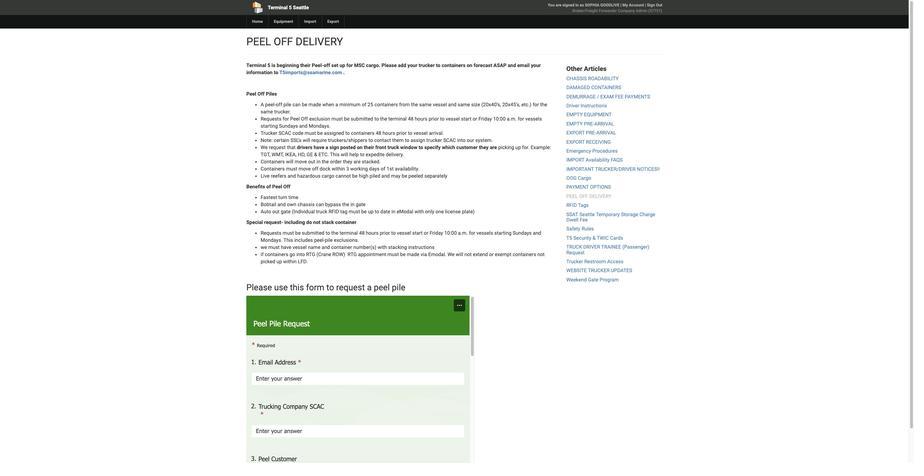 Task type: locate. For each thing, give the bounding box(es) containing it.
vessels inside a peel-off pile can be made when a minimum of 25 containers from the same vessel and same size (20x40's, 20x45's, etc.) for the same trucker. requests for peel off exclusion must be submitted to the terminal 48 hours prior to vessel start or friday 10:00 a.m. for vessels starting sundays and mondays. trucker scac code must be assigned to containers 48 hours prior to vessel arrival. note: certain ssl's will require truckers/shippers to contact them to assign trucker scac into our system.
[[525, 116, 542, 122]]

important
[[567, 166, 594, 172]]

separately
[[425, 173, 447, 179]]

1 horizontal spatial peel-
[[314, 238, 325, 243]]

1 vertical spatial into
[[297, 252, 305, 258]]

of
[[362, 102, 366, 108], [381, 166, 386, 172], [266, 184, 271, 190]]

1 vertical spatial within
[[283, 259, 297, 265]]

1 vertical spatial trucker
[[427, 138, 442, 143]]

hours up 'number(s)' at the bottom of the page
[[366, 230, 379, 236]]

picking
[[498, 145, 514, 150]]

trucker right add
[[419, 63, 435, 68]]

sundays inside requests must be submitted to the terminal 48 hours prior to vessel start or friday 10:00 a.m. for vessels starting sundays and mondays. this includes peel-pile exclusions. we must have vessel name and container number(s) with stacking instructions if containers go into rtg (crane row)  rtg appointment must be made via emodal. we will not extend or exempt containers not picked up within lfd.
[[513, 230, 532, 236]]

are
[[556, 3, 562, 8], [490, 145, 497, 150], [354, 159, 361, 165]]

peel- up name
[[314, 238, 325, 243]]

2 export from the top
[[567, 139, 585, 145]]

be left when
[[302, 102, 307, 108]]

move
[[295, 159, 307, 165], [299, 166, 311, 172]]

1 horizontal spatial peel
[[272, 184, 282, 190]]

charge
[[640, 212, 655, 217]]

will inside picking up for. example: tgt, wmt, ikea, hd, ge & etc. this will help to expedite delivery.
[[341, 152, 348, 158]]

out inside containers will move out in the order they are stacked. containers must move off dock within 3 working days of 1st availability. live reefers and hazardous cargo cannot be high piled and may be peeled separately
[[308, 159, 315, 165]]

the inside containers will move out in the order they are stacked. containers must move off dock within 3 working days of 1st availability. live reefers and hazardous cargo cannot be high piled and may be peeled separately
[[322, 159, 329, 165]]

auto
[[261, 209, 271, 215]]

which
[[442, 145, 455, 150]]

| left my
[[621, 3, 622, 8]]

of left 1st in the left of the page
[[381, 166, 386, 172]]

submitted down 25
[[351, 116, 373, 122]]

are inside containers will move out in the order they are stacked. containers must move off dock within 3 working days of 1st availability. live reefers and hazardous cargo cannot be high piled and may be peeled separately
[[354, 159, 361, 165]]

submitted
[[351, 116, 373, 122], [302, 230, 324, 236]]

up left date
[[368, 209, 374, 215]]

0 vertical spatial off
[[324, 63, 330, 68]]

0 vertical spatial export
[[567, 130, 585, 136]]

must inside fastest turn time bobtail and own chassis can bypass the in gate auto out gate (individual truck rfid tag must be up to date in emodal with only one license plate)
[[349, 209, 360, 215]]

signed
[[563, 3, 575, 8]]

1 vertical spatial 48
[[376, 130, 381, 136]]

plate)
[[462, 209, 475, 215]]

1 vertical spatial submitted
[[302, 230, 324, 236]]

1 requests from the top
[[261, 116, 281, 122]]

terminal inside the terminal 5 is beginning their peel-off set up for msc cargo. please add your trucker to containers on forecast asap and email your information to
[[246, 63, 266, 68]]

1 horizontal spatial request
[[336, 283, 365, 293]]

made left when
[[309, 102, 321, 108]]

the right from
[[411, 102, 418, 108]]

sign
[[647, 3, 655, 8]]

0 horizontal spatial hours
[[366, 230, 379, 236]]

and down 1st in the left of the page
[[382, 173, 390, 179]]

2 vertical spatial a
[[367, 283, 372, 293]]

trucker inside a peel-off pile can be made when a minimum of 25 containers from the same vessel and same size (20x40's, 20x45's, etc.) for the same trucker. requests for peel off exclusion must be submitted to the terminal 48 hours prior to vessel start or friday 10:00 a.m. for vessels starting sundays and mondays. trucker scac code must be assigned to containers 48 hours prior to vessel arrival. note: certain ssl's will require truckers/shippers to contact them to assign trucker scac into our system.
[[427, 138, 442, 143]]

made left via
[[407, 252, 419, 258]]

the up contact
[[380, 116, 387, 122]]

0 horizontal spatial a.m.
[[458, 230, 468, 236]]

receiving
[[586, 139, 611, 145]]

48 up contact
[[376, 130, 381, 136]]

on up the help
[[357, 145, 363, 150]]

export pre-arrival link
[[567, 130, 616, 136]]

0 horizontal spatial pile
[[283, 102, 291, 108]]

or
[[473, 116, 477, 122], [424, 230, 429, 236], [489, 252, 494, 258]]

off up hazardous
[[312, 166, 318, 172]]

1 vertical spatial truck
[[316, 209, 327, 215]]

peel- inside requests must be submitted to the terminal 48 hours prior to vessel start or friday 10:00 a.m. for vessels starting sundays and mondays. this includes peel-pile exclusions. we must have vessel name and container number(s) with stacking instructions if containers go into rtg (crane row)  rtg appointment must be made via emodal. we will not extend or exempt containers not picked up within lfd.
[[314, 238, 325, 243]]

0 horizontal spatial trucker
[[261, 130, 277, 136]]

dwell
[[567, 217, 579, 223]]

1 horizontal spatial we
[[448, 252, 455, 258]]

0 horizontal spatial friday
[[430, 230, 443, 236]]

for down plate)
[[469, 230, 475, 236]]

off left exclusion
[[301, 116, 308, 122]]

0 horizontal spatial terminal
[[340, 230, 358, 236]]

0 horizontal spatial gate
[[281, 209, 291, 215]]

they up '3'
[[343, 159, 352, 165]]

containers
[[261, 159, 285, 165], [261, 166, 285, 172]]

0 horizontal spatial |
[[621, 3, 622, 8]]

1 vertical spatial on
[[357, 145, 363, 150]]

must right the we
[[268, 245, 280, 250]]

they inside containers will move out in the order they are stacked. containers must move off dock within 3 working days of 1st availability. live reefers and hazardous cargo cannot be high piled and may be peeled separately
[[343, 159, 352, 165]]

1 vertical spatial friday
[[430, 230, 443, 236]]

a peel-off pile can be made when a minimum of 25 containers from the same vessel and same size (20x40's, 20x45's, etc.) for the same trucker. requests for peel off exclusion must be submitted to the terminal 48 hours prior to vessel start or friday 10:00 a.m. for vessels starting sundays and mondays. trucker scac code must be assigned to containers 48 hours prior to vessel arrival. note: certain ssl's will require truckers/shippers to contact them to assign trucker scac into our system.
[[261, 102, 547, 143]]

of left 25
[[362, 102, 366, 108]]

contact
[[374, 138, 391, 143]]

chassis roadability link
[[567, 76, 619, 81]]

vessel up arrival.
[[433, 102, 447, 108]]

request up "wmt,"
[[269, 145, 286, 150]]

gate down own
[[281, 209, 291, 215]]

containers left forecast
[[442, 63, 466, 68]]

within down order
[[332, 166, 345, 172]]

1 vertical spatial off
[[579, 194, 588, 199]]

1 horizontal spatial up
[[368, 209, 374, 215]]

| left sign on the top right
[[645, 3, 646, 8]]

important trucker/driver notices!! link
[[567, 166, 660, 172]]

terminal inside a peel-off pile can be made when a minimum of 25 containers from the same vessel and same size (20x40's, 20x45's, etc.) for the same trucker. requests for peel off exclusion must be submitted to the terminal 48 hours prior to vessel start or friday 10:00 a.m. for vessels starting sundays and mondays. trucker scac code must be assigned to containers 48 hours prior to vessel arrival. note: certain ssl's will require truckers/shippers to contact them to assign trucker scac into our system.
[[389, 116, 407, 122]]

10:00 down the (20x40's,
[[493, 116, 506, 122]]

will inside containers will move out in the order they are stacked. containers must move off dock within 3 working days of 1st availability. live reefers and hazardous cargo cannot be high piled and may be peeled separately
[[286, 159, 293, 165]]

export
[[567, 130, 585, 136], [567, 139, 585, 145]]

be right tag
[[361, 209, 367, 215]]

request-
[[264, 220, 283, 225]]

start inside requests must be submitted to the terminal 48 hours prior to vessel start or friday 10:00 a.m. for vessels starting sundays and mondays. this includes peel-pile exclusions. we must have vessel name and container number(s) with stacking instructions if containers go into rtg (crane row)  rtg appointment must be made via emodal. we will not extend or exempt containers not picked up within lfd.
[[412, 230, 423, 236]]

will inside a peel-off pile can be made when a minimum of 25 containers from the same vessel and same size (20x40's, 20x45's, etc.) for the same trucker. requests for peel off exclusion must be submitted to the terminal 48 hours prior to vessel start or friday 10:00 a.m. for vessels starting sundays and mondays. trucker scac code must be assigned to containers 48 hours prior to vessel arrival. note: certain ssl's will require truckers/shippers to contact them to assign trucker scac into our system.
[[303, 138, 310, 143]]

0 vertical spatial please
[[382, 63, 397, 68]]

0 horizontal spatial sundays
[[279, 123, 298, 129]]

vessels inside requests must be submitted to the terminal 48 hours prior to vessel start or friday 10:00 a.m. for vessels starting sundays and mondays. this includes peel-pile exclusions. we must have vessel name and container number(s) with stacking instructions if containers go into rtg (crane row)  rtg appointment must be made via emodal. we will not extend or exempt containers not picked up within lfd.
[[477, 230, 493, 236]]

0 horizontal spatial 48
[[359, 230, 365, 236]]

2 vertical spatial up
[[277, 259, 282, 265]]

import availability faqs link
[[567, 157, 623, 163]]

in down the etc.
[[317, 159, 321, 165]]

0 vertical spatial scac
[[279, 130, 291, 136]]

start down size
[[461, 116, 472, 122]]

starting up note:
[[261, 123, 278, 129]]

0 vertical spatial &
[[314, 152, 317, 158]]

for down trucker.
[[283, 116, 289, 122]]

peel
[[374, 283, 390, 293]]

notices!!
[[637, 166, 660, 172]]

peel- right the a
[[265, 102, 276, 108]]

not right the 'do'
[[313, 220, 321, 225]]

out inside fastest turn time bobtail and own chassis can bypass the in gate auto out gate (individual truck rfid tag must be up to date in emodal with only one license plate)
[[272, 209, 280, 215]]

one
[[436, 209, 444, 215]]

0 vertical spatial peel-
[[265, 102, 276, 108]]

1 rtg from the left
[[306, 252, 315, 258]]

into
[[457, 138, 466, 143], [297, 252, 305, 258]]

0 vertical spatial empty
[[567, 112, 583, 118]]

1 vertical spatial containers
[[261, 166, 285, 172]]

do
[[306, 220, 312, 225]]

must down including
[[283, 230, 294, 236]]

48 inside requests must be submitted to the terminal 48 hours prior to vessel start or friday 10:00 a.m. for vessels starting sundays and mondays. this includes peel-pile exclusions. we must have vessel name and container number(s) with stacking instructions if containers go into rtg (crane row)  rtg appointment must be made via emodal. we will not extend or exempt containers not picked up within lfd.
[[359, 230, 365, 236]]

1 containers from the top
[[261, 159, 285, 165]]

live
[[261, 173, 270, 179]]

have inside requests must be submitted to the terminal 48 hours prior to vessel start or friday 10:00 a.m. for vessels starting sundays and mondays. this includes peel-pile exclusions. we must have vessel name and container number(s) with stacking instructions if containers go into rtg (crane row)  rtg appointment must be made via emodal. we will not extend or exempt containers not picked up within lfd.
[[281, 245, 291, 250]]

go
[[290, 252, 295, 258]]

requests down request-
[[261, 230, 281, 236]]

0 vertical spatial a
[[336, 102, 338, 108]]

prior up them
[[397, 130, 407, 136]]

scac up which
[[443, 138, 456, 143]]

and left t5
[[533, 230, 541, 236]]

2 horizontal spatial off
[[301, 116, 308, 122]]

truck inside fastest turn time bobtail and own chassis can bypass the in gate auto out gate (individual truck rfid tag must be up to date in emodal with only one license plate)
[[316, 209, 327, 215]]

same left size
[[458, 102, 470, 108]]

will inside requests must be submitted to the terminal 48 hours prior to vessel start or friday 10:00 a.m. for vessels starting sundays and mondays. this includes peel-pile exclusions. we must have vessel name and container number(s) with stacking instructions if containers go into rtg (crane row)  rtg appointment must be made via emodal. we will not extend or exempt containers not picked up within lfd.
[[456, 252, 463, 258]]

2 horizontal spatial prior
[[429, 116, 439, 122]]

1 vertical spatial requests
[[261, 230, 281, 236]]

this
[[330, 152, 340, 158], [284, 238, 293, 243]]

rtg down 'number(s)' at the bottom of the page
[[348, 252, 357, 258]]

0 vertical spatial they
[[479, 145, 489, 150]]

& left twic
[[593, 235, 596, 241]]

containers inside the terminal 5 is beginning their peel-off set up for msc cargo. please add your trucker to containers on forecast asap and email your information to
[[442, 63, 466, 68]]

1 vertical spatial prior
[[397, 130, 407, 136]]

hours inside requests must be submitted to the terminal 48 hours prior to vessel start or friday 10:00 a.m. for vessels starting sundays and mondays. this includes peel-pile exclusions. we must have vessel name and container number(s) with stacking instructions if containers go into rtg (crane row)  rtg appointment must be made via emodal. we will not extend or exempt containers not picked up within lfd.
[[366, 230, 379, 236]]

into up 'lfd.'
[[297, 252, 305, 258]]

please left add
[[382, 63, 397, 68]]

peel inside the other articles chassis roadability damaged containers demurrage / exam fee payments driver instructions empty equipment empty pre-arrival export pre-arrival export receiving emergency procedures import availability faqs important trucker/driver notices!! oog cargo payment options peel off delivery rfid tags ssat seattle temporary storage charge dwell fee safety rules t5 security & twic cards truck driver trainee (passenger) request trucker restroom access website trucker updates weekend gate program
[[567, 194, 578, 199]]

off left set
[[324, 63, 330, 68]]

1 vertical spatial start
[[412, 230, 423, 236]]

0 horizontal spatial have
[[281, 245, 291, 250]]

pre- down empty equipment link
[[584, 121, 595, 127]]

empty equipment link
[[567, 112, 612, 118]]

1 vertical spatial have
[[281, 245, 291, 250]]

1 horizontal spatial truck
[[388, 145, 399, 150]]

will left extend
[[456, 252, 463, 258]]

fastest
[[261, 195, 277, 200]]

in inside containers will move out in the order they are stacked. containers must move off dock within 3 working days of 1st availability. live reefers and hazardous cargo cannot be high piled and may be peeled separately
[[317, 159, 321, 165]]

vessel up which
[[446, 116, 460, 122]]

mondays. down exclusion
[[309, 123, 331, 129]]

of up 'fastest'
[[266, 184, 271, 190]]

same
[[419, 102, 432, 108], [458, 102, 470, 108], [261, 109, 273, 115]]

1 horizontal spatial mondays.
[[309, 123, 331, 129]]

fee
[[580, 217, 588, 223]]

scac up certain
[[279, 130, 291, 136]]

vessels up extend
[[477, 230, 493, 236]]

pile inside requests must be submitted to the terminal 48 hours prior to vessel start or friday 10:00 a.m. for vessels starting sundays and mondays. this includes peel-pile exclusions. we must have vessel name and container number(s) with stacking instructions if containers go into rtg (crane row)  rtg appointment must be made via emodal. we will not extend or exempt containers not picked up within lfd.
[[325, 238, 333, 243]]

for
[[533, 102, 539, 108], [283, 116, 289, 122], [518, 116, 524, 122], [469, 230, 475, 236]]

the down the stack
[[331, 230, 338, 236]]

vessel up assign
[[414, 130, 428, 136]]

temporary
[[596, 212, 620, 217]]

1 horizontal spatial a
[[336, 102, 338, 108]]

1 horizontal spatial peel
[[567, 194, 578, 199]]

chassis
[[567, 76, 587, 81]]

within down go
[[283, 259, 297, 265]]

1 horizontal spatial submitted
[[351, 116, 373, 122]]

seattle down tags
[[580, 212, 595, 217]]

they
[[479, 145, 489, 150], [343, 159, 352, 165]]

seattle inside the other articles chassis roadability damaged containers demurrage / exam fee payments driver instructions empty equipment empty pre-arrival export pre-arrival export receiving emergency procedures import availability faqs important trucker/driver notices!! oog cargo payment options peel off delivery rfid tags ssat seattle temporary storage charge dwell fee safety rules t5 security & twic cards truck driver trainee (passenger) request trucker restroom access website trucker updates weekend gate program
[[580, 212, 595, 217]]

restroom
[[584, 259, 606, 265]]

2 containers from the top
[[261, 166, 285, 172]]

with up appointment
[[378, 245, 387, 250]]

1 horizontal spatial gate
[[356, 202, 366, 208]]

your right add
[[408, 63, 418, 68]]

peel down reefers
[[272, 184, 282, 190]]

1 vertical spatial seattle
[[580, 212, 595, 217]]

to inside fastest turn time bobtail and own chassis can bypass the in gate auto out gate (individual truck rfid tag must be up to date in emodal with only one license plate)
[[375, 209, 379, 215]]

terminal left 5
[[268, 5, 288, 10]]

terminal down from
[[389, 116, 407, 122]]

0 horizontal spatial truck
[[316, 209, 327, 215]]

trucker down request
[[567, 259, 583, 265]]

0 horizontal spatial terminal
[[246, 63, 266, 68]]

wmt,
[[272, 152, 284, 158]]

0 vertical spatial pre-
[[584, 121, 595, 127]]

rfid down bypass
[[329, 209, 339, 215]]

container inside requests must be submitted to the terminal 48 hours prior to vessel start or friday 10:00 a.m. for vessels starting sundays and mondays. this includes peel-pile exclusions. we must have vessel name and container number(s) with stacking instructions if containers go into rtg (crane row)  rtg appointment must be made via emodal. we will not extend or exempt containers not picked up within lfd.
[[331, 245, 352, 250]]

ikea,
[[285, 152, 297, 158]]

exclusions.
[[334, 238, 359, 243]]

tgt,
[[261, 152, 270, 158]]

into inside requests must be submitted to the terminal 48 hours prior to vessel start or friday 10:00 a.m. for vessels starting sundays and mondays. this includes peel-pile exclusions. we must have vessel name and container number(s) with stacking instructions if containers go into rtg (crane row)  rtg appointment must be made via emodal. we will not extend or exempt containers not picked up within lfd.
[[297, 252, 305, 258]]

will down posted
[[341, 152, 348, 158]]

and down turn on the left top of the page
[[278, 202, 286, 208]]

on left forecast
[[467, 63, 473, 68]]

10:00 inside a peel-off pile can be made when a minimum of 25 containers from the same vessel and same size (20x40's, 20x45's, etc.) for the same trucker. requests for peel off exclusion must be submitted to the terminal 48 hours prior to vessel start or friday 10:00 a.m. for vessels starting sundays and mondays. trucker scac code must be assigned to containers 48 hours prior to vessel arrival. note: certain ssl's will require truckers/shippers to contact them to assign trucker scac into our system.
[[493, 116, 506, 122]]

0 vertical spatial containers
[[261, 159, 285, 165]]

1 vertical spatial scac
[[443, 138, 456, 143]]

start inside a peel-off pile can be made when a minimum of 25 containers from the same vessel and same size (20x40's, 20x45's, etc.) for the same trucker. requests for peel off exclusion must be submitted to the terminal 48 hours prior to vessel start or friday 10:00 a.m. for vessels starting sundays and mondays. trucker scac code must be assigned to containers 48 hours prior to vessel arrival. note: certain ssl's will require truckers/shippers to contact them to assign trucker scac into our system.
[[461, 116, 472, 122]]

(crane
[[317, 252, 331, 258]]

container
[[335, 220, 357, 225], [331, 245, 352, 250]]

1 horizontal spatial friday
[[479, 116, 492, 122]]

friday down the (20x40's,
[[479, 116, 492, 122]]

1 vertical spatial out
[[272, 209, 280, 215]]

can inside a peel-off pile can be made when a minimum of 25 containers from the same vessel and same size (20x40's, 20x45's, etc.) for the same trucker. requests for peel off exclusion must be submitted to the terminal 48 hours prior to vessel start or friday 10:00 a.m. for vessels starting sundays and mondays. trucker scac code must be assigned to containers 48 hours prior to vessel arrival. note: certain ssl's will require truckers/shippers to contact them to assign trucker scac into our system.
[[293, 102, 301, 108]]

1 horizontal spatial on
[[467, 63, 473, 68]]

hours up assign
[[415, 116, 428, 122]]

1 horizontal spatial can
[[316, 202, 324, 208]]

2 empty from the top
[[567, 121, 583, 127]]

off inside the other articles chassis roadability damaged containers demurrage / exam fee payments driver instructions empty equipment empty pre-arrival export pre-arrival export receiving emergency procedures import availability faqs important trucker/driver notices!! oog cargo payment options peel off delivery rfid tags ssat seattle temporary storage charge dwell fee safety rules t5 security & twic cards truck driver trainee (passenger) request trucker restroom access website trucker updates weekend gate program
[[579, 194, 588, 199]]

driver
[[583, 244, 600, 250]]

appointment
[[358, 252, 386, 258]]

trucker inside the terminal 5 is beginning their peel-off set up for msc cargo. please add your trucker to containers on forecast asap and email your information to
[[419, 63, 435, 68]]

terminal up information
[[246, 63, 266, 68]]

2 horizontal spatial hours
[[415, 116, 428, 122]]

ssl's
[[291, 138, 302, 143]]

0 vertical spatial terminal
[[389, 116, 407, 122]]

48
[[408, 116, 414, 122], [376, 130, 381, 136], [359, 230, 365, 236]]

made inside requests must be submitted to the terminal 48 hours prior to vessel start or friday 10:00 a.m. for vessels starting sundays and mondays. this includes peel-pile exclusions. we must have vessel name and container number(s) with stacking instructions if containers go into rtg (crane row)  rtg appointment must be made via emodal. we will not extend or exempt containers not picked up within lfd.
[[407, 252, 419, 258]]

their peel-
[[300, 63, 324, 68]]

and right reefers
[[288, 173, 296, 179]]

export receiving link
[[567, 139, 611, 145]]

weekend gate program link
[[567, 277, 619, 283]]

0 vertical spatial terminal
[[268, 5, 288, 10]]

turn
[[278, 195, 287, 200]]

vessel down includes
[[293, 245, 307, 250]]

off down equipment link
[[274, 35, 293, 48]]

rtg down name
[[306, 252, 315, 258]]

2 horizontal spatial pile
[[392, 283, 406, 293]]

2 requests from the top
[[261, 230, 281, 236]]

stacking
[[388, 245, 407, 250]]

pile right peel
[[392, 283, 406, 293]]

program
[[600, 277, 619, 283]]

gate right bypass
[[356, 202, 366, 208]]

trucker restroom access link
[[567, 259, 624, 265]]

friday inside a peel-off pile can be made when a minimum of 25 containers from the same vessel and same size (20x40's, 20x45's, etc.) for the same trucker. requests for peel off exclusion must be submitted to the terminal 48 hours prior to vessel start or friday 10:00 a.m. for vessels starting sundays and mondays. trucker scac code must be assigned to containers 48 hours prior to vessel arrival. note: certain ssl's will require truckers/shippers to contact them to assign trucker scac into our system.
[[479, 116, 492, 122]]

rtg
[[306, 252, 315, 258], [348, 252, 357, 258]]

or right extend
[[489, 252, 494, 258]]

window
[[400, 145, 418, 150]]

export up 'emergency'
[[567, 139, 585, 145]]

this inside picking up for. example: tgt, wmt, ikea, hd, ge & etc. this will help to expedite delivery.
[[330, 152, 340, 158]]

1 horizontal spatial sundays
[[513, 230, 532, 236]]

sign
[[330, 145, 339, 150]]

truck up the stack
[[316, 209, 327, 215]]

vessels down etc.)
[[525, 116, 542, 122]]

off up tags
[[579, 194, 588, 199]]

minimum
[[340, 102, 361, 108]]

1 vertical spatial a
[[326, 145, 328, 150]]

my account link
[[623, 3, 644, 8]]

friday inside requests must be submitted to the terminal 48 hours prior to vessel start or friday 10:00 a.m. for vessels starting sundays and mondays. this includes peel-pile exclusions. we must have vessel name and container number(s) with stacking instructions if containers go into rtg (crane row)  rtg appointment must be made via emodal. we will not extend or exempt containers not picked up within lfd.
[[430, 230, 443, 236]]

instructions
[[581, 103, 607, 109]]

prior
[[429, 116, 439, 122], [397, 130, 407, 136], [380, 230, 390, 236]]

not
[[313, 220, 321, 225], [465, 252, 472, 258], [538, 252, 545, 258]]

48 down from
[[408, 116, 414, 122]]

1 horizontal spatial into
[[457, 138, 466, 143]]

export up export receiving link
[[567, 130, 585, 136]]

safety rules link
[[567, 226, 594, 232]]

0 vertical spatial gate
[[356, 202, 366, 208]]

stacked.
[[362, 159, 381, 165]]

can
[[293, 102, 301, 108], [316, 202, 324, 208]]

sign out link
[[647, 3, 663, 8]]

information
[[246, 70, 273, 75]]

1 horizontal spatial made
[[407, 252, 419, 258]]

to
[[436, 63, 441, 68], [274, 70, 278, 75], [375, 116, 379, 122], [440, 116, 445, 122], [345, 130, 350, 136], [408, 130, 412, 136], [369, 138, 373, 143], [405, 138, 409, 143], [419, 145, 423, 150], [360, 152, 365, 158], [375, 209, 379, 215], [326, 230, 330, 236], [391, 230, 396, 236], [327, 283, 334, 293]]

a right when
[[336, 102, 338, 108]]

0 horizontal spatial are
[[354, 159, 361, 165]]

the inside requests must be submitted to the terminal 48 hours prior to vessel start or friday 10:00 a.m. for vessels starting sundays and mondays. this includes peel-pile exclusions. we must have vessel name and container number(s) with stacking instructions if containers go into rtg (crane row)  rtg appointment must be made via emodal. we will not extend or exempt containers not picked up within lfd.
[[331, 230, 338, 236]]

1 vertical spatial this
[[284, 238, 293, 243]]

0 vertical spatial trucker
[[419, 63, 435, 68]]

0 vertical spatial up
[[516, 145, 521, 150]]

be inside fastest turn time bobtail and own chassis can bypass the in gate auto out gate (individual truck rfid tag must be up to date in emodal with only one license plate)
[[361, 209, 367, 215]]

2 vertical spatial off
[[312, 166, 318, 172]]

submitted inside requests must be submitted to the terminal 48 hours prior to vessel start or friday 10:00 a.m. for vessels starting sundays and mondays. this includes peel-pile exclusions. we must have vessel name and container number(s) with stacking instructions if containers go into rtg (crane row)  rtg appointment must be made via emodal. we will not extend or exempt containers not picked up within lfd.
[[302, 230, 324, 236]]

a
[[336, 102, 338, 108], [326, 145, 328, 150], [367, 283, 372, 293]]

0 horizontal spatial 10:00
[[444, 230, 457, 236]]

via
[[421, 252, 427, 258]]

0 horizontal spatial of
[[266, 184, 271, 190]]

same right from
[[419, 102, 432, 108]]

made
[[309, 102, 321, 108], [407, 252, 419, 258]]

0 horizontal spatial off
[[276, 102, 282, 108]]

truck
[[388, 145, 399, 150], [316, 209, 327, 215]]

1 vertical spatial peel
[[290, 116, 300, 122]]

sundays inside a peel-off pile can be made when a minimum of 25 containers from the same vessel and same size (20x40's, 20x45's, etc.) for the same trucker. requests for peel off exclusion must be submitted to the terminal 48 hours prior to vessel start or friday 10:00 a.m. for vessels starting sundays and mondays. trucker scac code must be assigned to containers 48 hours prior to vessel arrival. note: certain ssl's will require truckers/shippers to contact them to assign trucker scac into our system.
[[279, 123, 298, 129]]

0 horizontal spatial &
[[314, 152, 317, 158]]

1 vertical spatial empty
[[567, 121, 583, 127]]

storage
[[621, 212, 638, 217]]

0 horizontal spatial seattle
[[293, 5, 309, 10]]

0 vertical spatial seattle
[[293, 5, 309, 10]]

to inside picking up for. example: tgt, wmt, ikea, hd, ge & etc. this will help to expedite delivery.
[[360, 152, 365, 158]]

1 vertical spatial gate
[[281, 209, 291, 215]]

mondays. inside a peel-off pile can be made when a minimum of 25 containers from the same vessel and same size (20x40's, 20x45's, etc.) for the same trucker. requests for peel off exclusion must be submitted to the terminal 48 hours prior to vessel start or friday 10:00 a.m. for vessels starting sundays and mondays. trucker scac code must be assigned to containers 48 hours prior to vessel arrival. note: certain ssl's will require truckers/shippers to contact them to assign trucker scac into our system.
[[309, 123, 331, 129]]

0 vertical spatial truck
[[388, 145, 399, 150]]

off
[[324, 63, 330, 68], [276, 102, 282, 108], [312, 166, 318, 172]]

1 horizontal spatial seattle
[[580, 212, 595, 217]]

are up working
[[354, 159, 361, 165]]

out down ge
[[308, 159, 315, 165]]

off inside a peel-off pile can be made when a minimum of 25 containers from the same vessel and same size (20x40's, 20x45's, etc.) for the same trucker. requests for peel off exclusion must be submitted to the terminal 48 hours prior to vessel start or friday 10:00 a.m. for vessels starting sundays and mondays. trucker scac code must be assigned to containers 48 hours prior to vessel arrival. note: certain ssl's will require truckers/shippers to contact them to assign trucker scac into our system.
[[276, 102, 282, 108]]

picked
[[261, 259, 275, 265]]

we
[[261, 245, 267, 250]]

peel up rfid tags link
[[567, 194, 578, 199]]

1 vertical spatial please
[[246, 283, 272, 293]]

&
[[314, 152, 317, 158], [593, 235, 596, 241]]

& right ge
[[314, 152, 317, 158]]

up right picked
[[277, 259, 282, 265]]

trucker
[[419, 63, 435, 68], [427, 138, 442, 143]]

terminal 5 seattle
[[268, 5, 309, 10]]

emergency
[[567, 148, 591, 154]]

are right you
[[556, 3, 562, 8]]

prior up the stacking
[[380, 230, 390, 236]]

requests inside a peel-off pile can be made when a minimum of 25 containers from the same vessel and same size (20x40's, 20x45's, etc.) for the same trucker. requests for peel off exclusion must be submitted to the terminal 48 hours prior to vessel start or friday 10:00 a.m. for vessels starting sundays and mondays. trucker scac code must be assigned to containers 48 hours prior to vessel arrival. note: certain ssl's will require truckers/shippers to contact them to assign trucker scac into our system.
[[261, 116, 281, 122]]

on
[[467, 63, 473, 68], [357, 145, 363, 150]]

0 vertical spatial have
[[314, 145, 324, 150]]

safety
[[567, 226, 581, 232]]

1 vertical spatial starting
[[495, 230, 512, 236]]

a.m. inside requests must be submitted to the terminal 48 hours prior to vessel start or friday 10:00 a.m. for vessels starting sundays and mondays. this includes peel-pile exclusions. we must have vessel name and container number(s) with stacking instructions if containers go into rtg (crane row)  rtg appointment must be made via emodal. we will not extend or exempt containers not picked up within lfd.
[[458, 230, 468, 236]]

the up tag
[[342, 202, 349, 208]]

2 horizontal spatial peel
[[290, 116, 300, 122]]

1 vertical spatial hours
[[383, 130, 395, 136]]



Task type: vqa. For each thing, say whether or not it's contained in the screenshot.
starting
yes



Task type: describe. For each thing, give the bounding box(es) containing it.
form
[[306, 283, 324, 293]]

2 rtg from the left
[[348, 252, 357, 258]]

twic
[[597, 235, 609, 241]]

starting inside requests must be submitted to the terminal 48 hours prior to vessel start or friday 10:00 a.m. for vessels starting sundays and mondays. this includes peel-pile exclusions. we must have vessel name and container number(s) with stacking instructions if containers go into rtg (crane row)  rtg appointment must be made via emodal. we will not extend or exempt containers not picked up within lfd.
[[495, 230, 512, 236]]

in right bypass
[[351, 202, 355, 208]]

and up (crane
[[322, 245, 330, 250]]

goodlive
[[601, 3, 620, 8]]

0 vertical spatial off
[[258, 91, 265, 97]]

procedures
[[593, 148, 618, 154]]

1 horizontal spatial off
[[283, 184, 290, 190]]

0 vertical spatial we
[[261, 145, 268, 150]]

special request- including do not stack container
[[246, 220, 358, 225]]

0 horizontal spatial peel
[[246, 91, 256, 97]]

off inside a peel-off pile can be made when a minimum of 25 containers from the same vessel and same size (20x40's, 20x45's, etc.) for the same trucker. requests for peel off exclusion must be submitted to the terminal 48 hours prior to vessel start or friday 10:00 a.m. for vessels starting sundays and mondays. trucker scac code must be assigned to containers 48 hours prior to vessel arrival. note: certain ssl's will require truckers/shippers to contact them to assign trucker scac into our system.
[[301, 116, 308, 122]]

rfid inside fastest turn time bobtail and own chassis can bypass the in gate auto out gate (individual truck rfid tag must be up to date in emodal with only one license plate)
[[329, 209, 339, 215]]

2 your from the left
[[531, 63, 541, 68]]

forecast
[[474, 63, 492, 68]]

from
[[399, 102, 410, 108]]

1st
[[387, 166, 394, 172]]

2 | from the left
[[645, 3, 646, 8]]

email
[[517, 63, 530, 68]]

security
[[574, 235, 591, 241]]

picking up for. example: tgt, wmt, ikea, hd, ge & etc. this will help to expedite delivery.
[[261, 145, 551, 158]]

sophia
[[585, 3, 600, 8]]

and inside fastest turn time bobtail and own chassis can bypass the in gate auto out gate (individual truck rfid tag must be up to date in emodal with only one license plate)
[[278, 202, 286, 208]]

1 your from the left
[[408, 63, 418, 68]]

0 vertical spatial move
[[295, 159, 307, 165]]

name
[[308, 245, 320, 250]]

for inside requests must be submitted to the terminal 48 hours prior to vessel start or friday 10:00 a.m. for vessels starting sundays and mondays. this includes peel-pile exclusions. we must have vessel name and container number(s) with stacking instructions if containers go into rtg (crane row)  rtg appointment must be made via emodal. we will not extend or exempt containers not picked up within lfd.
[[469, 230, 475, 236]]

in right date
[[392, 209, 396, 215]]

requests inside requests must be submitted to the terminal 48 hours prior to vessel start or friday 10:00 a.m. for vessels starting sundays and mondays. this includes peel-pile exclusions. we must have vessel name and container number(s) with stacking instructions if containers go into rtg (crane row)  rtg appointment must be made via emodal. we will not extend or exempt containers not picked up within lfd.
[[261, 230, 281, 236]]

2 vertical spatial of
[[266, 184, 271, 190]]

1 horizontal spatial 48
[[376, 130, 381, 136]]

1 horizontal spatial are
[[490, 145, 497, 150]]

hd,
[[298, 152, 306, 158]]

starting inside a peel-off pile can be made when a minimum of 25 containers from the same vessel and same size (20x40's, 20x45's, etc.) for the same trucker. requests for peel off exclusion must be submitted to the terminal 48 hours prior to vessel start or friday 10:00 a.m. for vessels starting sundays and mondays. trucker scac code must be assigned to containers 48 hours prior to vessel arrival. note: certain ssl's will require truckers/shippers to contact them to assign trucker scac into our system.
[[261, 123, 278, 129]]

0 horizontal spatial please
[[246, 283, 272, 293]]

broker/freight
[[573, 9, 598, 13]]

0 vertical spatial container
[[335, 220, 357, 225]]

availability
[[586, 157, 610, 163]]

0 horizontal spatial not
[[313, 220, 321, 225]]

for down etc.)
[[518, 116, 524, 122]]

1 horizontal spatial they
[[479, 145, 489, 150]]

must down the stacking
[[388, 252, 399, 258]]

etc.)
[[522, 102, 532, 108]]

10:00 inside requests must be submitted to the terminal 48 hours prior to vessel start or friday 10:00 a.m. for vessels starting sundays and mondays. this includes peel-pile exclusions. we must have vessel name and container number(s) with stacking instructions if containers go into rtg (crane row)  rtg appointment must be made via emodal. we will not extend or exempt containers not picked up within lfd.
[[444, 230, 457, 236]]

t5 security & twic cards link
[[567, 235, 623, 241]]

0 horizontal spatial delivery
[[296, 35, 343, 48]]

containers right exempt
[[513, 252, 536, 258]]

size
[[471, 102, 480, 108]]

0 vertical spatial 48
[[408, 116, 414, 122]]

terminal 5 seattle link
[[246, 0, 414, 15]]

1 vertical spatial pre-
[[586, 130, 597, 136]]

special
[[246, 220, 263, 225]]

2 horizontal spatial same
[[458, 102, 470, 108]]

order
[[330, 159, 342, 165]]

of inside containers will move out in the order they are stacked. containers must move off dock within 3 working days of 1st availability. live reefers and hazardous cargo cannot be high piled and may be peeled separately
[[381, 166, 386, 172]]

must up the 'require'
[[305, 130, 316, 136]]

be down availability.
[[402, 173, 407, 179]]

ssat seattle temporary storage charge dwell fee link
[[567, 212, 655, 223]]

when
[[322, 102, 334, 108]]

1 empty from the top
[[567, 112, 583, 118]]

rules
[[582, 226, 594, 232]]

within inside containers will move out in the order they are stacked. containers must move off dock within 3 working days of 1st availability. live reefers and hazardous cargo cannot be high piled and may be peeled separately
[[332, 166, 345, 172]]

containers right 25
[[375, 102, 398, 108]]

in inside you are signed in as sophia goodlive | my account | sign out broker/freight forwarder company admin (57721)
[[576, 3, 579, 8]]

truck
[[567, 244, 582, 250]]

be down the minimum
[[344, 116, 350, 122]]

be down working
[[352, 173, 358, 179]]

weekend
[[567, 277, 587, 283]]

& inside picking up for. example: tgt, wmt, ikea, hd, ge & etc. this will help to expedite delivery.
[[314, 152, 317, 158]]

0 vertical spatial hours
[[415, 116, 428, 122]]

damaged
[[567, 85, 590, 90]]

driver
[[567, 103, 579, 109]]

articles
[[584, 65, 607, 73]]

dock
[[320, 166, 331, 172]]

payment
[[567, 184, 589, 190]]

pile inside a peel-off pile can be made when a minimum of 25 containers from the same vessel and same size (20x40's, 20x45's, etc.) for the same trucker. requests for peel off exclusion must be submitted to the terminal 48 hours prior to vessel start or friday 10:00 a.m. for vessels starting sundays and mondays. trucker scac code must be assigned to containers 48 hours prior to vessel arrival. note: certain ssl's will require truckers/shippers to contact them to assign trucker scac into our system.
[[283, 102, 291, 108]]

equipment
[[274, 19, 293, 24]]

1 horizontal spatial same
[[419, 102, 432, 108]]

you
[[548, 3, 555, 8]]

be up the 'require'
[[317, 130, 323, 136]]

add
[[398, 63, 406, 68]]

1 | from the left
[[621, 3, 622, 8]]

of inside a peel-off pile can be made when a minimum of 25 containers from the same vessel and same size (20x40's, 20x45's, etc.) for the same trucker. requests for peel off exclusion must be submitted to the terminal 48 hours prior to vessel start or friday 10:00 a.m. for vessels starting sundays and mondays. trucker scac code must be assigned to containers 48 hours prior to vessel arrival. note: certain ssl's will require truckers/shippers to contact them to assign trucker scac into our system.
[[362, 102, 366, 108]]

them
[[392, 138, 404, 143]]

on inside the terminal 5 is beginning their peel-off set up for msc cargo. please add your trucker to containers on forecast asap and email your information to
[[467, 63, 473, 68]]

my
[[623, 3, 628, 8]]

within inside requests must be submitted to the terminal 48 hours prior to vessel start or friday 10:00 a.m. for vessels starting sundays and mondays. this includes peel-pile exclusions. we must have vessel name and container number(s) with stacking instructions if containers go into rtg (crane row)  rtg appointment must be made via emodal. we will not extend or exempt containers not picked up within lfd.
[[283, 259, 297, 265]]

2 horizontal spatial not
[[538, 252, 545, 258]]

made inside a peel-off pile can be made when a minimum of 25 containers from the same vessel and same size (20x40's, 20x45's, etc.) for the same trucker. requests for peel off exclusion must be submitted to the terminal 48 hours prior to vessel start or friday 10:00 a.m. for vessels starting sundays and mondays. trucker scac code must be assigned to containers 48 hours prior to vessel arrival. note: certain ssl's will require truckers/shippers to contact them to assign trucker scac into our system.
[[309, 102, 321, 108]]

off inside containers will move out in the order they are stacked. containers must move off dock within 3 working days of 1st availability. live reefers and hazardous cargo cannot be high piled and may be peeled separately
[[312, 166, 318, 172]]

rfid inside the other articles chassis roadability damaged containers demurrage / exam fee payments driver instructions empty equipment empty pre-arrival export pre-arrival export receiving emergency procedures import availability faqs important trucker/driver notices!! oog cargo payment options peel off delivery rfid tags ssat seattle temporary storage charge dwell fee safety rules t5 security & twic cards truck driver trainee (passenger) request trucker restroom access website trucker updates weekend gate program
[[567, 203, 577, 208]]

0 vertical spatial request
[[269, 145, 286, 150]]

up inside requests must be submitted to the terminal 48 hours prior to vessel start or friday 10:00 a.m. for vessels starting sundays and mondays. this includes peel-pile exclusions. we must have vessel name and container number(s) with stacking instructions if containers go into rtg (crane row)  rtg appointment must be made via emodal. we will not extend or exempt containers not picked up within lfd.
[[277, 259, 282, 265]]

oog
[[567, 175, 577, 181]]

please inside the terminal 5 is beginning their peel-off set up for msc cargo. please add your trucker to containers on forecast asap and email your information to
[[382, 63, 397, 68]]

a.m. inside a peel-off pile can be made when a minimum of 25 containers from the same vessel and same size (20x40's, 20x45's, etc.) for the same trucker. requests for peel off exclusion must be submitted to the terminal 48 hours prior to vessel start or friday 10:00 a.m. for vessels starting sundays and mondays. trucker scac code must be assigned to containers 48 hours prior to vessel arrival. note: certain ssl's will require truckers/shippers to contact them to assign trucker scac into our system.
[[507, 116, 517, 122]]

into inside a peel-off pile can be made when a minimum of 25 containers from the same vessel and same size (20x40's, 20x45's, etc.) for the same trucker. requests for peel off exclusion must be submitted to the terminal 48 hours prior to vessel start or friday 10:00 a.m. for vessels starting sundays and mondays. trucker scac code must be assigned to containers 48 hours prior to vessel arrival. note: certain ssl's will require truckers/shippers to contact them to assign trucker scac into our system.
[[457, 138, 466, 143]]

terminal for terminal 5 seattle
[[268, 5, 288, 10]]

mondays. inside requests must be submitted to the terminal 48 hours prior to vessel start or friday 10:00 a.m. for vessels starting sundays and mondays. this includes peel-pile exclusions. we must have vessel name and container number(s) with stacking instructions if containers go into rtg (crane row)  rtg appointment must be made via emodal. we will not extend or exempt containers not picked up within lfd.
[[261, 238, 282, 243]]

delivery inside the other articles chassis roadability damaged containers demurrage / exam fee payments driver instructions empty equipment empty pre-arrival export pre-arrival export receiving emergency procedures import availability faqs important trucker/driver notices!! oog cargo payment options peel off delivery rfid tags ssat seattle temporary storage charge dwell fee safety rules t5 security & twic cards truck driver trainee (passenger) request trucker restroom access website trucker updates weekend gate program
[[590, 194, 612, 199]]

up inside fastest turn time bobtail and own chassis can bypass the in gate auto out gate (individual truck rfid tag must be up to date in emodal with only one license plate)
[[368, 209, 374, 215]]

trucker.
[[274, 109, 291, 115]]

cargo.
[[366, 63, 380, 68]]

home
[[252, 19, 263, 24]]

tags
[[578, 203, 589, 208]]

off inside the terminal 5 is beginning their peel-off set up for msc cargo. please add your trucker to containers on forecast asap and email your information to
[[324, 63, 330, 68]]

0 vertical spatial arrival
[[595, 121, 614, 127]]

front
[[375, 145, 386, 150]]

and up "code"
[[299, 123, 308, 129]]

benefits
[[246, 184, 265, 190]]

assign
[[411, 138, 425, 143]]

must inside containers will move out in the order they are stacked. containers must move off dock within 3 working days of 1st availability. live reefers and hazardous cargo cannot be high piled and may be peeled separately
[[286, 166, 297, 172]]

export
[[327, 19, 339, 24]]

t5imports@ssamarine.com
[[279, 70, 342, 75]]

0 horizontal spatial peel
[[246, 35, 271, 48]]

updates
[[611, 268, 632, 274]]

1 vertical spatial request
[[336, 283, 365, 293]]

be down the stacking
[[400, 252, 406, 258]]

1 vertical spatial arrival
[[597, 130, 616, 136]]

t5
[[567, 235, 572, 241]]

2 horizontal spatial or
[[489, 252, 494, 258]]

access
[[607, 259, 624, 265]]

truck driver trainee (passenger) request link
[[567, 244, 650, 256]]

0 horizontal spatial off
[[274, 35, 293, 48]]

specify
[[424, 145, 441, 150]]

can inside fastest turn time bobtail and own chassis can bypass the in gate auto out gate (individual truck rfid tag must be up to date in emodal with only one license plate)
[[316, 202, 324, 208]]

or inside a peel-off pile can be made when a minimum of 25 containers from the same vessel and same size (20x40's, 20x45's, etc.) for the same trucker. requests for peel off exclusion must be submitted to the terminal 48 hours prior to vessel start or friday 10:00 a.m. for vessels starting sundays and mondays. trucker scac code must be assigned to containers 48 hours prior to vessel arrival. note: certain ssl's will require truckers/shippers to contact them to assign trucker scac into our system.
[[473, 116, 477, 122]]

& inside the other articles chassis roadability damaged containers demurrage / exam fee payments driver instructions empty equipment empty pre-arrival export pre-arrival export receiving emergency procedures import availability faqs important trucker/driver notices!! oog cargo payment options peel off delivery rfid tags ssat seattle temporary storage charge dwell fee safety rules t5 security & twic cards truck driver trainee (passenger) request trucker restroom access website trucker updates weekend gate program
[[593, 235, 596, 241]]

(individual
[[292, 209, 315, 215]]

damaged containers link
[[567, 85, 622, 90]]

you are signed in as sophia goodlive | my account | sign out broker/freight forwarder company admin (57721)
[[548, 3, 663, 13]]

containers up picked
[[265, 252, 288, 258]]

own
[[287, 202, 296, 208]]

posted
[[340, 145, 356, 150]]

submitted inside a peel-off pile can be made when a minimum of 25 containers from the same vessel and same size (20x40's, 20x45's, etc.) for the same trucker. requests for peel off exclusion must be submitted to the terminal 48 hours prior to vessel start or friday 10:00 a.m. for vessels starting sundays and mondays. trucker scac code must be assigned to containers 48 hours prior to vessel arrival. note: certain ssl's will require truckers/shippers to contact them to assign trucker scac into our system.
[[351, 116, 373, 122]]

terminal inside requests must be submitted to the terminal 48 hours prior to vessel start or friday 10:00 a.m. for vessels starting sundays and mondays. this includes peel-pile exclusions. we must have vessel name and container number(s) with stacking instructions if containers go into rtg (crane row)  rtg appointment must be made via emodal. we will not extend or exempt containers not picked up within lfd.
[[340, 230, 358, 236]]

the right etc.)
[[540, 102, 547, 108]]

1 vertical spatial move
[[299, 166, 311, 172]]

2 vertical spatial pile
[[392, 283, 406, 293]]

up inside picking up for. example: tgt, wmt, ikea, hd, ge & etc. this will help to expedite delivery.
[[516, 145, 521, 150]]

other
[[567, 65, 583, 73]]

/
[[597, 94, 599, 99]]

0 horizontal spatial same
[[261, 109, 273, 115]]

tag
[[340, 209, 348, 215]]

for right etc.)
[[533, 102, 539, 108]]

if
[[261, 252, 264, 258]]

their
[[364, 145, 374, 150]]

fee
[[615, 94, 624, 99]]

trainee
[[601, 244, 621, 250]]

trucker inside the other articles chassis roadability damaged containers demurrage / exam fee payments driver instructions empty equipment empty pre-arrival export pre-arrival export receiving emergency procedures import availability faqs important trucker/driver notices!! oog cargo payment options peel off delivery rfid tags ssat seattle temporary storage charge dwell fee safety rules t5 security & twic cards truck driver trainee (passenger) request trucker restroom access website trucker updates weekend gate program
[[567, 259, 583, 265]]

1 vertical spatial or
[[424, 230, 429, 236]]

be up includes
[[295, 230, 301, 236]]

must up assigned
[[332, 116, 343, 122]]

truckers/shippers
[[328, 138, 367, 143]]

1 horizontal spatial not
[[465, 252, 472, 258]]

t5imports@ssamarine.com .
[[279, 70, 345, 75]]

are inside you are signed in as sophia goodlive | my account | sign out broker/freight forwarder company admin (57721)
[[556, 3, 562, 8]]

up for msc
[[340, 63, 365, 68]]

containers up their
[[351, 130, 375, 136]]

including
[[284, 220, 305, 225]]

date
[[381, 209, 390, 215]]

set
[[331, 63, 338, 68]]

other articles chassis roadability damaged containers demurrage / exam fee payments driver instructions empty equipment empty pre-arrival export pre-arrival export receiving emergency procedures import availability faqs important trucker/driver notices!! oog cargo payment options peel off delivery rfid tags ssat seattle temporary storage charge dwell fee safety rules t5 security & twic cards truck driver trainee (passenger) request trucker restroom access website trucker updates weekend gate program
[[567, 65, 660, 283]]

0 horizontal spatial on
[[357, 145, 363, 150]]

peel inside a peel-off pile can be made when a minimum of 25 containers from the same vessel and same size (20x40's, 20x45's, etc.) for the same trucker. requests for peel off exclusion must be submitted to the terminal 48 hours prior to vessel start or friday 10:00 a.m. for vessels starting sundays and mondays. trucker scac code must be assigned to containers 48 hours prior to vessel arrival. note: certain ssl's will require truckers/shippers to contact them to assign trucker scac into our system.
[[290, 116, 300, 122]]

this inside requests must be submitted to the terminal 48 hours prior to vessel start or friday 10:00 a.m. for vessels starting sundays and mondays. this includes peel-pile exclusions. we must have vessel name and container number(s) with stacking instructions if containers go into rtg (crane row)  rtg appointment must be made via emodal. we will not extend or exempt containers not picked up within lfd.
[[284, 238, 293, 243]]

vessel up the stacking
[[397, 230, 411, 236]]

1 export from the top
[[567, 130, 585, 136]]

our
[[467, 138, 474, 143]]

prior inside requests must be submitted to the terminal 48 hours prior to vessel start or friday 10:00 a.m. for vessels starting sundays and mondays. this includes peel-pile exclusions. we must have vessel name and container number(s) with stacking instructions if containers go into rtg (crane row)  rtg appointment must be made via emodal. we will not extend or exempt containers not picked up within lfd.
[[380, 230, 390, 236]]

peel off piles
[[246, 91, 277, 97]]

as
[[580, 3, 584, 8]]

a inside a peel-off pile can be made when a minimum of 25 containers from the same vessel and same size (20x40's, 20x45's, etc.) for the same trucker. requests for peel off exclusion must be submitted to the terminal 48 hours prior to vessel start or friday 10:00 a.m. for vessels starting sundays and mondays. trucker scac code must be assigned to containers 48 hours prior to vessel arrival. note: certain ssl's will require truckers/shippers to contact them to assign trucker scac into our system.
[[336, 102, 338, 108]]

assigned
[[324, 130, 344, 136]]

the inside fastest turn time bobtail and own chassis can bypass the in gate auto out gate (individual truck rfid tag must be up to date in emodal with only one license plate)
[[342, 202, 349, 208]]

for.
[[522, 145, 530, 150]]

extend
[[473, 252, 488, 258]]

and left size
[[448, 102, 457, 108]]

request
[[567, 250, 585, 256]]

2 vertical spatial peel
[[272, 184, 282, 190]]

trucker inside a peel-off pile can be made when a minimum of 25 containers from the same vessel and same size (20x40's, 20x45's, etc.) for the same trucker. requests for peel off exclusion must be submitted to the terminal 48 hours prior to vessel start or friday 10:00 a.m. for vessels starting sundays and mondays. trucker scac code must be assigned to containers 48 hours prior to vessel arrival. note: certain ssl's will require truckers/shippers to contact them to assign trucker scac into our system.
[[261, 130, 277, 136]]

with inside requests must be submitted to the terminal 48 hours prior to vessel start or friday 10:00 a.m. for vessels starting sundays and mondays. this includes peel-pile exclusions. we must have vessel name and container number(s) with stacking instructions if containers go into rtg (crane row)  rtg appointment must be made via emodal. we will not extend or exempt containers not picked up within lfd.
[[378, 245, 387, 250]]

trucker
[[588, 268, 610, 274]]

we inside requests must be submitted to the terminal 48 hours prior to vessel start or friday 10:00 a.m. for vessels starting sundays and mondays. this includes peel-pile exclusions. we must have vessel name and container number(s) with stacking instructions if containers go into rtg (crane row)  rtg appointment must be made via emodal. we will not extend or exempt containers not picked up within lfd.
[[448, 252, 455, 258]]

customer
[[456, 145, 478, 150]]

and inside the terminal 5 is beginning their peel-off set up for msc cargo. please add your trucker to containers on forecast asap and email your information to
[[508, 63, 516, 68]]

terminal for terminal 5 is beginning their peel-off set up for msc cargo. please add your trucker to containers on forecast asap and email your information to
[[246, 63, 266, 68]]

with inside fastest turn time bobtail and own chassis can bypass the in gate auto out gate (individual truck rfid tag must be up to date in emodal with only one license plate)
[[415, 209, 424, 215]]

5 is
[[268, 63, 276, 68]]

rfid tags link
[[567, 203, 589, 208]]

reefers
[[271, 173, 286, 179]]

website trucker updates link
[[567, 268, 632, 274]]

1 horizontal spatial scac
[[443, 138, 456, 143]]

peel- inside a peel-off pile can be made when a minimum of 25 containers from the same vessel and same size (20x40's, 20x45's, etc.) for the same trucker. requests for peel off exclusion must be submitted to the terminal 48 hours prior to vessel start or friday 10:00 a.m. for vessels starting sundays and mondays. trucker scac code must be assigned to containers 48 hours prior to vessel arrival. note: certain ssl's will require truckers/shippers to contact them to assign trucker scac into our system.
[[265, 102, 276, 108]]



